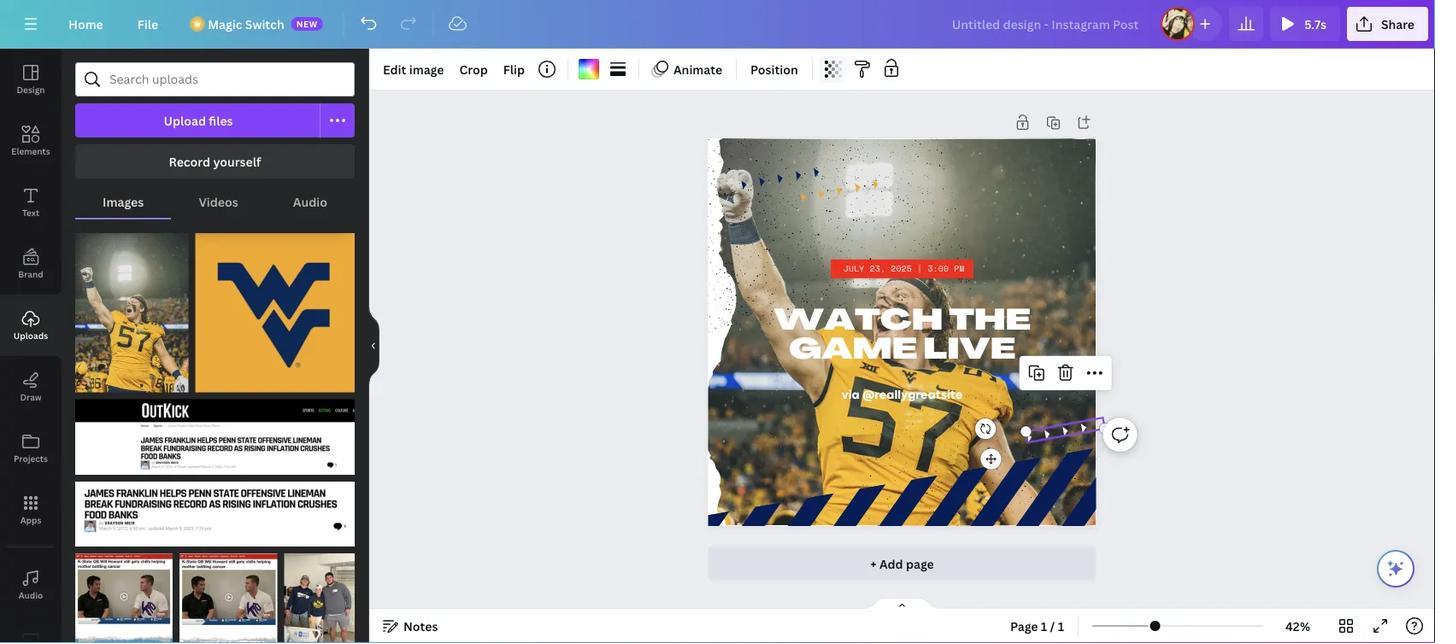Task type: locate. For each thing, give the bounding box(es) containing it.
+ add page
[[871, 556, 935, 573]]

1 horizontal spatial audio
[[293, 194, 327, 210]]

videos button
[[171, 186, 266, 218]]

record
[[169, 154, 210, 170]]

pm
[[955, 263, 965, 275]]

audio button
[[266, 186, 355, 218], [0, 555, 62, 617]]

upload files
[[164, 112, 233, 129]]

/
[[1051, 619, 1056, 635]]

1
[[1042, 619, 1048, 635], [1058, 619, 1065, 635]]

notes button
[[376, 613, 445, 641]]

0 horizontal spatial 1
[[1042, 619, 1048, 635]]

0 vertical spatial audio button
[[266, 186, 355, 218]]

position
[[751, 61, 799, 77]]

watch
[[774, 308, 944, 337]]

0 vertical spatial audio
[[293, 194, 327, 210]]

crop
[[460, 61, 488, 77]]

yourself
[[213, 154, 261, 170]]

page
[[1011, 619, 1039, 635]]

42%
[[1286, 619, 1311, 635]]

+ add page button
[[709, 547, 1097, 582]]

uploads
[[14, 330, 48, 342]]

edit image button
[[376, 56, 451, 83]]

2 1 from the left
[[1058, 619, 1065, 635]]

|
[[918, 263, 923, 275]]

animate
[[674, 61, 723, 77]]

upload files button
[[75, 103, 321, 138]]

draw
[[20, 392, 42, 403]]

files
[[209, 112, 233, 129]]

0 horizontal spatial audio
[[19, 590, 43, 602]]

main menu bar
[[0, 0, 1436, 49]]

hide image
[[369, 305, 380, 387]]

1 vertical spatial audio button
[[0, 555, 62, 617]]

#ffffff image
[[579, 59, 599, 80]]

3:00
[[928, 263, 949, 275]]

apps
[[20, 515, 41, 526]]

watch the game live
[[774, 308, 1031, 366]]

text
[[22, 207, 39, 219]]

notes
[[404, 619, 438, 635]]

apps button
[[0, 480, 62, 541]]

upload
[[164, 112, 206, 129]]

page 1 / 1
[[1011, 619, 1065, 635]]

1 vertical spatial audio
[[19, 590, 43, 602]]

home link
[[55, 7, 117, 41]]

projects
[[14, 453, 48, 465]]

1 1 from the left
[[1042, 619, 1048, 635]]

page
[[906, 556, 935, 573]]

group
[[75, 223, 189, 393], [195, 223, 355, 393], [75, 389, 355, 476], [75, 472, 355, 547], [75, 544, 173, 644], [180, 544, 277, 644], [284, 544, 355, 644]]

image
[[409, 61, 444, 77]]

1 right '/'
[[1058, 619, 1065, 635]]

position button
[[744, 56, 805, 83]]

july
[[844, 263, 865, 275]]

july 23, 2025 | 3:00 pm
[[844, 263, 965, 275]]

audio
[[293, 194, 327, 210], [19, 590, 43, 602]]

flip
[[503, 61, 525, 77]]

canva assistant image
[[1386, 559, 1407, 580]]

1 horizontal spatial 1
[[1058, 619, 1065, 635]]

42% button
[[1271, 613, 1326, 641]]

flip button
[[497, 56, 532, 83]]

design button
[[0, 49, 62, 110]]

1 left '/'
[[1042, 619, 1048, 635]]

share button
[[1348, 7, 1429, 41]]



Task type: vqa. For each thing, say whether or not it's contained in the screenshot.
multiple
no



Task type: describe. For each thing, give the bounding box(es) containing it.
images
[[103, 194, 144, 210]]

crop button
[[453, 56, 495, 83]]

share
[[1382, 16, 1415, 32]]

game
[[789, 337, 918, 366]]

the
[[950, 308, 1031, 337]]

live
[[924, 337, 1016, 366]]

@reallygreatsite
[[863, 388, 963, 402]]

brand button
[[0, 233, 62, 295]]

images button
[[75, 186, 171, 218]]

switch
[[245, 16, 285, 32]]

elements button
[[0, 110, 62, 172]]

23,
[[870, 263, 886, 275]]

projects button
[[0, 418, 62, 480]]

new
[[296, 18, 318, 30]]

add
[[880, 556, 904, 573]]

side panel tab list
[[0, 49, 62, 644]]

design
[[17, 84, 45, 95]]

videos
[[199, 194, 238, 210]]

edit image
[[383, 61, 444, 77]]

text button
[[0, 172, 62, 233]]

show pages image
[[862, 598, 944, 611]]

uploads button
[[0, 295, 62, 357]]

file button
[[124, 7, 172, 41]]

brand
[[18, 269, 43, 280]]

0 horizontal spatial audio button
[[0, 555, 62, 617]]

elements
[[11, 145, 50, 157]]

+
[[871, 556, 877, 573]]

2025
[[891, 263, 912, 275]]

via @reallygreatsite
[[842, 388, 963, 402]]

home
[[68, 16, 103, 32]]

5.7s
[[1305, 16, 1327, 32]]

via
[[842, 388, 860, 402]]

draw button
[[0, 357, 62, 418]]

magic
[[208, 16, 242, 32]]

record yourself button
[[75, 145, 355, 179]]

edit
[[383, 61, 407, 77]]

Design title text field
[[939, 7, 1155, 41]]

file
[[137, 16, 158, 32]]

animate button
[[646, 56, 730, 83]]

audio inside side panel tab list
[[19, 590, 43, 602]]

Search uploads search field
[[109, 63, 344, 96]]

1 horizontal spatial audio button
[[266, 186, 355, 218]]

magic switch
[[208, 16, 285, 32]]

5.7s button
[[1271, 7, 1341, 41]]

record yourself
[[169, 154, 261, 170]]



